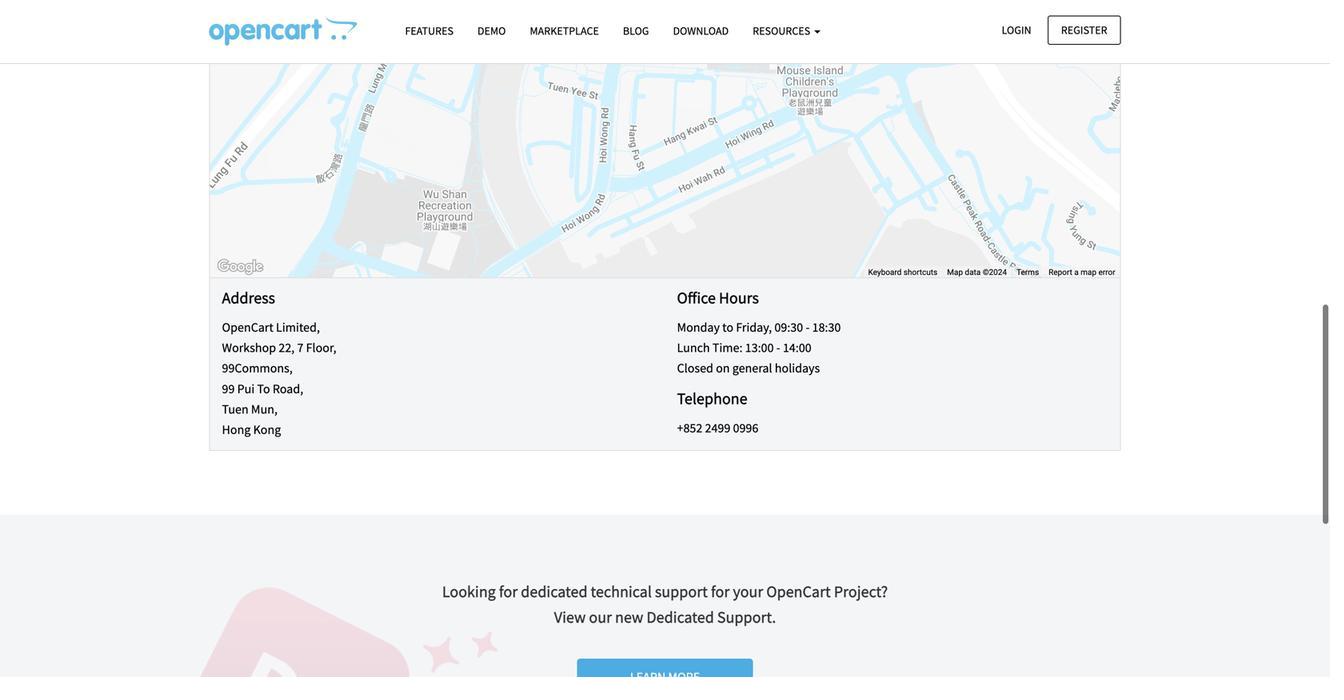 Task type: locate. For each thing, give the bounding box(es) containing it.
demo link
[[466, 17, 518, 45]]

keyboard shortcuts button
[[869, 267, 938, 278]]

0 horizontal spatial opencart
[[222, 320, 274, 336]]

project?
[[834, 582, 888, 602]]

on
[[716, 361, 730, 377]]

keyboard
[[869, 268, 902, 277]]

google image
[[214, 257, 267, 278]]

- right 09:30
[[806, 320, 810, 336]]

report a map error
[[1049, 268, 1116, 277]]

- left 14:00
[[777, 340, 781, 356]]

features link
[[393, 17, 466, 45]]

blog link
[[611, 17, 661, 45]]

limited,
[[276, 320, 320, 336]]

demo
[[478, 24, 506, 38]]

view
[[554, 608, 586, 628]]

map region
[[210, 39, 1121, 278]]

opencart right your
[[767, 582, 831, 602]]

telephone
[[677, 389, 748, 409]]

new
[[615, 608, 644, 628]]

our
[[589, 608, 612, 628]]

-
[[806, 320, 810, 336], [777, 340, 781, 356]]

+852
[[677, 420, 703, 436]]

report
[[1049, 268, 1073, 277]]

©2024
[[983, 268, 1007, 277]]

1 vertical spatial opencart
[[767, 582, 831, 602]]

address
[[222, 288, 275, 308]]

18:30
[[813, 320, 841, 336]]

0 vertical spatial opencart
[[222, 320, 274, 336]]

friday,
[[736, 320, 772, 336]]

closed
[[677, 361, 714, 377]]

for left your
[[711, 582, 730, 602]]

map
[[947, 268, 963, 277]]

road,
[[273, 381, 303, 397]]

data
[[965, 268, 981, 277]]

monday
[[677, 320, 720, 336]]

opencart inside opencart limited, workshop 22, 7 floor, 99commons, 99 pui to road, tuen mun, hong kong
[[222, 320, 274, 336]]

map
[[1081, 268, 1097, 277]]

opencart inside looking for dedicated technical support for your opencart project? view our new dedicated support.
[[767, 582, 831, 602]]

1 horizontal spatial opencart
[[767, 582, 831, 602]]

marketplace
[[530, 24, 599, 38]]

login link
[[989, 16, 1045, 45]]

for right looking
[[499, 582, 518, 602]]

0 vertical spatial -
[[806, 320, 810, 336]]

download
[[673, 24, 729, 38]]

1 horizontal spatial for
[[711, 582, 730, 602]]

login
[[1002, 23, 1032, 37]]

+852 2499 0996
[[677, 420, 759, 436]]

office
[[677, 288, 716, 308]]

14:00
[[783, 340, 812, 356]]

monday to friday, 09:30 - 18:30 lunch time: 13:00 - 14:00 closed on general holidays
[[677, 320, 841, 377]]

terms
[[1017, 268, 1039, 277]]

opencart up workshop
[[222, 320, 274, 336]]

to
[[723, 320, 734, 336]]

for
[[499, 582, 518, 602], [711, 582, 730, 602]]

0 horizontal spatial -
[[777, 340, 781, 356]]

0 horizontal spatial for
[[499, 582, 518, 602]]

to
[[257, 381, 270, 397]]

opencart
[[222, 320, 274, 336], [767, 582, 831, 602]]



Task type: vqa. For each thing, say whether or not it's contained in the screenshot.
And to the bottom
no



Task type: describe. For each thing, give the bounding box(es) containing it.
dedicated
[[647, 608, 714, 628]]

keyboard shortcuts
[[869, 268, 938, 277]]

marketplace link
[[518, 17, 611, 45]]

error
[[1099, 268, 1116, 277]]

map data ©2024
[[947, 268, 1007, 277]]

1 vertical spatial -
[[777, 340, 781, 356]]

mun,
[[251, 402, 278, 418]]

dedicated
[[521, 582, 588, 602]]

features
[[405, 24, 454, 38]]

tuen
[[222, 402, 249, 418]]

resources
[[753, 24, 813, 38]]

opencart limited, workshop 22, 7 floor, 99commons, 99 pui to road, tuen mun, hong kong
[[222, 320, 337, 438]]

hong
[[222, 422, 251, 438]]

pui
[[237, 381, 255, 397]]

register link
[[1048, 16, 1121, 45]]

0996
[[733, 420, 759, 436]]

download link
[[661, 17, 741, 45]]

looking
[[442, 582, 496, 602]]

opencart - advertising image
[[209, 17, 357, 46]]

22,
[[279, 340, 295, 356]]

support
[[655, 582, 708, 602]]

workshop
[[222, 340, 276, 356]]

holidays
[[775, 361, 820, 377]]

2499
[[705, 420, 731, 436]]

2 for from the left
[[711, 582, 730, 602]]

looking for dedicated technical support for your opencart project? view our new dedicated support.
[[442, 582, 888, 628]]

report a map error link
[[1049, 268, 1116, 277]]

technical
[[591, 582, 652, 602]]

your
[[733, 582, 764, 602]]

lunch
[[677, 340, 710, 356]]

13:00
[[745, 340, 774, 356]]

99
[[222, 381, 235, 397]]

shortcuts
[[904, 268, 938, 277]]

7
[[297, 340, 304, 356]]

09:30
[[775, 320, 803, 336]]

terms link
[[1017, 268, 1039, 277]]

register
[[1062, 23, 1108, 37]]

support.
[[718, 608, 776, 628]]

blog
[[623, 24, 649, 38]]

99commons,
[[222, 361, 293, 377]]

1 horizontal spatial -
[[806, 320, 810, 336]]

hours
[[719, 288, 759, 308]]

office hours
[[677, 288, 759, 308]]

1 for from the left
[[499, 582, 518, 602]]

floor,
[[306, 340, 337, 356]]

time:
[[713, 340, 743, 356]]

general
[[733, 361, 773, 377]]

resources link
[[741, 17, 833, 45]]

kong
[[253, 422, 281, 438]]

a
[[1075, 268, 1079, 277]]



